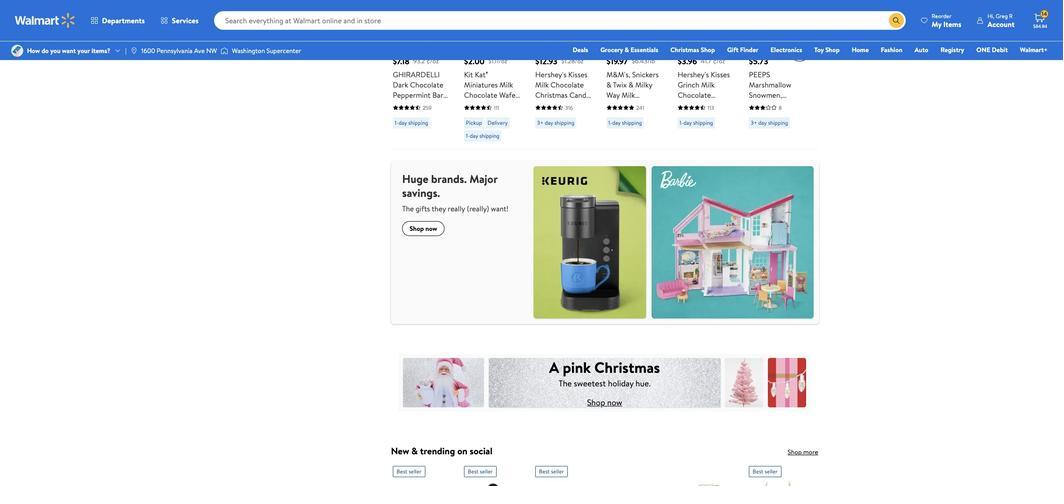 Task type: locate. For each thing, give the bounding box(es) containing it.
$12.93 $1.28/oz hershey's kisses milk chocolate christmas candy, bag 10.1 oz
[[535, 55, 592, 110]]

2 3+ day shipping from the left
[[751, 119, 788, 127]]

major
[[470, 171, 498, 187]]

2 add button from the left
[[464, 20, 500, 38]]

shipping for $3.96
[[693, 119, 713, 127]]

shop right 'toy'
[[826, 45, 840, 54]]

1 add from the left
[[408, 24, 421, 34]]

¢/oz right "41.7"
[[713, 56, 725, 66]]

huge brands. major savings. the gifts they really (really) want!
[[402, 171, 509, 214]]

shop now down gifts
[[410, 224, 437, 233]]

0 horizontal spatial bag
[[412, 151, 424, 162]]

the inside "huge brands. major savings. the gifts they really (really) want!"
[[402, 203, 414, 214]]

day for $12.93
[[545, 119, 553, 127]]

1 best seller from the left
[[397, 467, 422, 475]]

oz right 9.5
[[703, 110, 710, 121]]

christmas inside $5.73 peeps marshmallow snowmen, christmas candy, 3 count (1.5 ounce)
[[749, 100, 782, 110]]

$5.73
[[749, 55, 768, 67]]

the left gifts
[[402, 203, 414, 214]]

add button up $2.00
[[464, 20, 500, 38]]

fashion link
[[877, 45, 907, 55]]

3 add to cart image from the left
[[610, 23, 622, 34]]

2 hershey's from the left
[[678, 69, 709, 80]]

the inside a pink christmas the sweetest holiday hue.
[[559, 378, 572, 389]]

kisses
[[569, 69, 588, 80], [711, 69, 730, 80]]

plastic
[[464, 110, 485, 121]]

shop more link
[[788, 447, 818, 457]]

0 horizontal spatial ¢/oz
[[427, 56, 439, 66]]

1 dark from the top
[[393, 80, 408, 90]]

wanda june home santa's fuel 15-ounce stoneware mug 5-piece set with metal rack by miranda lambert image
[[678, 481, 736, 486]]

$19.97 $6.43/lb m&m's, snickers & twix & milky way milk chocolate christmas candy variety pack - 140 ct
[[607, 55, 664, 141]]

christmas inside $19.97 $6.43/lb m&m's, snickers & twix & milky way milk chocolate christmas candy variety pack - 140 ct
[[607, 110, 639, 121]]

0 horizontal spatial the
[[402, 203, 414, 214]]

clear search field text image
[[878, 17, 885, 24]]

5 add button from the left
[[678, 20, 714, 38]]

ave
[[194, 46, 205, 55]]

milk down $1.11/oz
[[500, 80, 513, 90]]

93.2
[[413, 56, 425, 66]]

1 hershey's from the left
[[535, 69, 567, 80]]

shop now link for brands.
[[402, 221, 445, 236]]

259
[[423, 104, 432, 112]]

1-day shipping down 113
[[680, 119, 713, 127]]

4 best seller from the left
[[753, 467, 778, 475]]

savings.
[[402, 185, 440, 201]]

1 horizontal spatial kisses
[[711, 69, 730, 80]]

 image right |
[[130, 47, 138, 54]]

hershey's
[[535, 69, 567, 80], [678, 69, 709, 80]]

add for $19.97
[[622, 24, 635, 34]]

4 add button from the left
[[607, 20, 642, 38]]

1 add button from the left
[[393, 20, 429, 38]]

0 horizontal spatial shop now link
[[402, 221, 445, 236]]

2 ¢/oz from the left
[[713, 56, 725, 66]]

a
[[549, 357, 559, 378]]

variety
[[607, 121, 629, 131]]

best seller up the packed party "sleigh the tunes" christmas & holiday bluetooth karaoke microphone with hd recording (reindeer) image
[[468, 467, 493, 475]]

1 horizontal spatial  image
[[130, 47, 138, 54]]

shipping for $7.18
[[408, 119, 428, 127]]

1 vertical spatial shop now
[[587, 397, 622, 408]]

product group containing $2.00
[[464, 0, 522, 145]]

toy
[[814, 45, 824, 54]]

day up the and
[[399, 119, 407, 127]]

new
[[391, 445, 409, 457]]

oz left cane
[[464, 121, 471, 131]]

bag left 9.5
[[678, 110, 690, 121]]

2 add to cart image from the left
[[539, 23, 550, 34]]

4 add from the left
[[622, 24, 635, 34]]

the
[[402, 203, 414, 214], [559, 378, 572, 389]]

1 add to cart image from the left
[[468, 23, 479, 34]]

oz right 7.7
[[403, 151, 410, 162]]

chocolate
[[410, 80, 444, 90], [551, 80, 584, 90], [464, 90, 498, 100], [678, 90, 711, 100], [393, 100, 426, 110], [607, 100, 640, 110], [410, 121, 444, 131], [393, 141, 426, 151]]

now for brands.
[[426, 224, 437, 233]]

kisses down $1.28/oz
[[569, 69, 588, 80]]

seller up the packed party "sleigh the tunes" christmas & holiday bluetooth karaoke microphone with hd recording (reindeer) image
[[480, 467, 493, 475]]

the left sweetest
[[559, 378, 572, 389]]

walmart+
[[1020, 45, 1048, 54]]

best up the dr. seuss family grinch slippers, sizes toddler-adult image
[[539, 467, 550, 475]]

1- left 9.5
[[680, 119, 684, 127]]

add for $2.00
[[479, 24, 492, 34]]

oz inside $7.18 93.2 ¢/oz ghirardelli dark chocolate peppermint bark chocolate squares, layered dark chocolate and white chocolate candy, 7.7 oz bag
[[403, 151, 410, 162]]

1-day shipping for $19.97
[[609, 119, 642, 127]]

grocery
[[601, 45, 623, 54]]

now down holiday
[[607, 397, 622, 408]]

dark up 7.7
[[393, 121, 408, 131]]

gingerbread man 10.5" x 14" decorative pillow, by holiday time image
[[393, 481, 451, 486]]

add to cart image up $2.00
[[468, 23, 479, 34]]

2 best from the left
[[468, 467, 479, 475]]

day for $7.18
[[399, 119, 407, 127]]

0 vertical spatial shop now link
[[402, 221, 445, 236]]

chocolate inside $3.96 41.7 ¢/oz hershey's kisses grinch milk chocolate christmas candy, bag 9.5 oz
[[678, 90, 711, 100]]

electronics link
[[767, 45, 807, 55]]

product group
[[393, 0, 451, 162], [464, 0, 522, 145], [535, 0, 594, 145], [607, 0, 665, 145], [678, 0, 736, 145], [749, 0, 807, 145], [393, 462, 451, 486], [464, 462, 522, 486], [535, 462, 594, 486], [749, 462, 807, 486]]

0 vertical spatial shop now
[[410, 224, 437, 233]]

oz right 10.1
[[561, 100, 568, 110]]

2 best seller from the left
[[468, 467, 493, 475]]

1 seller from the left
[[409, 467, 422, 475]]

best seller for the dr. seuss family grinch slippers, sizes toddler-adult image
[[539, 467, 564, 475]]

add button for $19.97
[[607, 20, 642, 38]]

kit
[[464, 69, 473, 80]]

shop down gifts
[[410, 224, 424, 233]]

shipping down 113
[[693, 119, 713, 127]]

add button up grocery & essentials
[[607, 20, 642, 38]]

2 seller from the left
[[480, 467, 493, 475]]

day up ct
[[612, 119, 621, 127]]

christmas inside the $2.00 $1.11/oz kit kat® miniatures milk chocolate wafer christmas candy, plastic cane 1.8 oz
[[464, 100, 497, 110]]

add to cart image up christmas shop link
[[682, 23, 693, 34]]

shop now
[[410, 224, 437, 233], [587, 397, 622, 408]]

a pink christmas the sweetest holiday hue.
[[549, 357, 660, 389]]

items?
[[92, 46, 110, 55]]

1 horizontal spatial shop now
[[587, 397, 622, 408]]

add to cart image for $2.00
[[468, 23, 479, 34]]

1 horizontal spatial 3+ day shipping
[[751, 119, 788, 127]]

Walmart Site-Wide search field
[[214, 11, 906, 30]]

¢/oz for $7.18
[[427, 56, 439, 66]]

Search search field
[[214, 11, 906, 30]]

sweetest
[[574, 378, 606, 389]]

items
[[944, 19, 962, 29]]

shop
[[701, 45, 715, 54], [826, 45, 840, 54], [410, 224, 424, 233], [587, 397, 605, 408], [788, 447, 802, 457]]

3 seller from the left
[[551, 467, 564, 475]]

debit
[[992, 45, 1008, 54]]

add to cart image up $12.93
[[539, 23, 550, 34]]

 image right nw
[[221, 46, 228, 55]]

milk inside the $2.00 $1.11/oz kit kat® miniatures milk chocolate wafer christmas candy, plastic cane 1.8 oz
[[500, 80, 513, 90]]

seller up the dr. seuss family grinch slippers, sizes toddler-adult image
[[551, 467, 564, 475]]

best seller for gingerbread man 10.5" x 14" decorative pillow, by holiday time image
[[397, 467, 422, 475]]

¢/oz inside $3.96 41.7 ¢/oz hershey's kisses grinch milk chocolate christmas candy, bag 9.5 oz
[[713, 56, 725, 66]]

add button up $12.93
[[535, 20, 571, 38]]

want!
[[491, 203, 509, 214]]

bag
[[535, 100, 548, 110], [678, 110, 690, 121], [412, 151, 424, 162]]

milk
[[500, 80, 513, 90], [535, 80, 549, 90], [701, 80, 715, 90], [622, 90, 635, 100]]

1- for $19.97
[[609, 119, 612, 127]]

1 horizontal spatial shop now link
[[587, 397, 622, 408]]

add button up 93.2
[[393, 20, 429, 38]]

best down new
[[397, 467, 407, 475]]

3+ day shipping down 8
[[751, 119, 788, 127]]

0 horizontal spatial 3+ day shipping
[[537, 119, 575, 127]]

3 best from the left
[[539, 467, 550, 475]]

add button for $3.96
[[678, 20, 714, 38]]

milk right the 'way'
[[622, 90, 635, 100]]

kat®
[[475, 69, 488, 80]]

1 horizontal spatial hershey's
[[678, 69, 709, 80]]

5 add from the left
[[693, 24, 706, 34]]

one
[[977, 45, 991, 54]]

ct
[[607, 131, 615, 141]]

candy, inside $7.18 93.2 ¢/oz ghirardelli dark chocolate peppermint bark chocolate squares, layered dark chocolate and white chocolate candy, 7.7 oz bag
[[428, 141, 450, 151]]

fashion
[[881, 45, 903, 54]]

4 best from the left
[[753, 467, 764, 475]]

hershey's down $12.93
[[535, 69, 567, 80]]

shipping for $12.93
[[555, 119, 575, 127]]

hershey's down $3.96
[[678, 69, 709, 80]]

3+
[[537, 119, 544, 127], [751, 119, 757, 127]]

1-day shipping for $3.96
[[680, 119, 713, 127]]

4 seller from the left
[[765, 467, 778, 475]]

seller for 'airblown inflatables 3.5 foot christmas highlander cow' image
[[765, 467, 778, 475]]

1 best from the left
[[397, 467, 407, 475]]

3+ for $5.73
[[751, 119, 757, 127]]

0 horizontal spatial now
[[426, 224, 437, 233]]

best seller
[[397, 467, 422, 475], [468, 467, 493, 475], [539, 467, 564, 475], [753, 467, 778, 475]]

$2.00 $1.11/oz kit kat® miniatures milk chocolate wafer christmas candy, plastic cane 1.8 oz
[[464, 55, 521, 131]]

best seller up gingerbread man 10.5" x 14" decorative pillow, by holiday time image
[[397, 467, 422, 475]]

1-
[[395, 119, 399, 127], [609, 119, 612, 127], [680, 119, 684, 127], [466, 132, 470, 140]]

best for the dr. seuss family grinch slippers, sizes toddler-adult image
[[539, 467, 550, 475]]

add
[[408, 24, 421, 34], [479, 24, 492, 34], [550, 24, 564, 34], [622, 24, 635, 34], [693, 24, 706, 34]]

shop now link down sweetest
[[587, 397, 622, 408]]

milk inside $3.96 41.7 ¢/oz hershey's kisses grinch milk chocolate christmas candy, bag 9.5 oz
[[701, 80, 715, 90]]

1 horizontal spatial ¢/oz
[[713, 56, 725, 66]]

$3.96 41.7 ¢/oz hershey's kisses grinch milk chocolate christmas candy, bag 9.5 oz
[[678, 55, 734, 121]]

0 horizontal spatial  image
[[11, 45, 23, 57]]

product group containing $19.97
[[607, 0, 665, 145]]

1 3+ from the left
[[537, 119, 544, 127]]

washington supercenter
[[232, 46, 301, 55]]

1 kisses from the left
[[569, 69, 588, 80]]

1- up ct
[[609, 119, 612, 127]]

1 vertical spatial now
[[607, 397, 622, 408]]

1 ¢/oz from the left
[[427, 56, 439, 66]]

greg
[[996, 12, 1008, 20]]

auto
[[915, 45, 929, 54]]

3+ for $12.93
[[537, 119, 544, 127]]

+3
[[765, 42, 772, 50]]

add to cart image up "grocery"
[[610, 23, 622, 34]]

registry
[[941, 45, 965, 54]]

2 horizontal spatial  image
[[221, 46, 228, 55]]

now down they
[[426, 224, 437, 233]]

1 horizontal spatial the
[[559, 378, 572, 389]]

-
[[648, 121, 651, 131]]

chocolate inside the $2.00 $1.11/oz kit kat® miniatures milk chocolate wafer christmas candy, plastic cane 1.8 oz
[[464, 90, 498, 100]]

0 horizontal spatial kisses
[[569, 69, 588, 80]]

3+ left (1.5
[[751, 119, 757, 127]]

$7.18 93.2 ¢/oz ghirardelli dark chocolate peppermint bark chocolate squares, layered dark chocolate and white chocolate candy, 7.7 oz bag
[[393, 55, 450, 162]]

one debit
[[977, 45, 1008, 54]]

christmas inside $12.93 $1.28/oz hershey's kisses milk chocolate christmas candy, bag 10.1 oz
[[535, 90, 568, 100]]

dr. seuss family grinch slippers, sizes toddler-adult image
[[535, 481, 594, 486]]

1-day shipping up ct
[[609, 119, 642, 127]]

candy, inside $5.73 peeps marshmallow snowmen, christmas candy, 3 count (1.5 ounce)
[[783, 100, 805, 110]]

1- for $3.96
[[680, 119, 684, 127]]

 image left how
[[11, 45, 23, 57]]

0 vertical spatial dark
[[393, 80, 408, 90]]

$1.11/oz
[[488, 56, 508, 66]]

dark
[[393, 80, 408, 90], [393, 121, 408, 131]]

add to cart image
[[468, 23, 479, 34], [539, 23, 550, 34], [610, 23, 622, 34], [682, 23, 693, 34]]

0 horizontal spatial 3+
[[537, 119, 544, 127]]

account
[[988, 19, 1015, 29]]

kit kat® miniatures milk chocolate wafer christmas candy, plastic cane 1.8 oz image
[[464, 0, 522, 31]]

1 vertical spatial the
[[559, 378, 572, 389]]

candy, inside $12.93 $1.28/oz hershey's kisses milk chocolate christmas candy, bag 10.1 oz
[[570, 90, 592, 100]]

bag inside $12.93 $1.28/oz hershey's kisses milk chocolate christmas candy, bag 10.1 oz
[[535, 100, 548, 110]]

seller for the dr. seuss family grinch slippers, sizes toddler-adult image
[[551, 467, 564, 475]]

deals link
[[569, 45, 593, 55]]

day right 3
[[759, 119, 767, 127]]

day down 10.1
[[545, 119, 553, 127]]

bag left 10.1
[[535, 100, 548, 110]]

best seller up the dr. seuss family grinch slippers, sizes toddler-adult image
[[539, 467, 564, 475]]

1600
[[141, 46, 155, 55]]

gift
[[727, 45, 739, 54]]

seller up gingerbread man 10.5" x 14" decorative pillow, by holiday time image
[[409, 467, 422, 475]]

toy shop link
[[810, 45, 844, 55]]

best for the packed party "sleigh the tunes" christmas & holiday bluetooth karaoke microphone with hd recording (reindeer) image
[[468, 467, 479, 475]]

delivery
[[488, 119, 508, 127]]

dark down $7.18
[[393, 80, 408, 90]]

day right 140
[[684, 119, 692, 127]]

3+ right 1.8
[[537, 119, 544, 127]]

do
[[42, 46, 49, 55]]

best seller for the packed party "sleigh the tunes" christmas & holiday bluetooth karaoke microphone with hd recording (reindeer) image
[[468, 467, 493, 475]]

shop left more
[[788, 447, 802, 457]]

3+ day shipping down 10.1
[[537, 119, 575, 127]]

1 3+ day shipping from the left
[[537, 119, 575, 127]]

shipping down 8
[[768, 119, 788, 127]]

departments
[[102, 15, 145, 26]]

day for $3.96
[[684, 119, 692, 127]]

candy, inside $3.96 41.7 ¢/oz hershey's kisses grinch milk chocolate christmas candy, bag 9.5 oz
[[712, 100, 734, 110]]

ghirardelli dark chocolate peppermint bark chocolate squares, layered dark chocolate and white chocolate candy, 7.7 oz bag image
[[393, 0, 451, 31]]

1 vertical spatial shop now link
[[587, 397, 622, 408]]

christmas shop
[[671, 45, 715, 54]]

0 horizontal spatial hershey's
[[535, 69, 567, 80]]

shop now link
[[402, 221, 445, 236], [587, 397, 622, 408]]

best down social
[[468, 467, 479, 475]]

day
[[399, 119, 407, 127], [545, 119, 553, 127], [612, 119, 621, 127], [684, 119, 692, 127], [759, 119, 767, 127], [470, 132, 478, 140]]

0 vertical spatial now
[[426, 224, 437, 233]]

seller for gingerbread man 10.5" x 14" decorative pillow, by holiday time image
[[409, 467, 422, 475]]

0 vertical spatial the
[[402, 203, 414, 214]]

140
[[653, 121, 664, 131]]

product group containing $3.96
[[678, 0, 736, 145]]

best for gingerbread man 10.5" x 14" decorative pillow, by holiday time image
[[397, 467, 407, 475]]

hershey's inside $12.93 $1.28/oz hershey's kisses milk chocolate christmas candy, bag 10.1 oz
[[535, 69, 567, 80]]

essentials
[[631, 45, 658, 54]]

¢/oz right 93.2
[[427, 56, 439, 66]]

how do you want your items?
[[27, 46, 110, 55]]

4 add to cart image from the left
[[682, 23, 693, 34]]

1 horizontal spatial now
[[607, 397, 622, 408]]

shipping down 241
[[622, 119, 642, 127]]

now
[[426, 224, 437, 233], [607, 397, 622, 408]]

toy shop
[[814, 45, 840, 54]]

shipping down delivery
[[480, 132, 500, 140]]

milk right grinch
[[701, 80, 715, 90]]

nw
[[206, 46, 217, 55]]

shop now down sweetest
[[587, 397, 622, 408]]

2 3+ from the left
[[751, 119, 757, 127]]

 image for 1600
[[130, 47, 138, 54]]

1-day shipping up white
[[395, 119, 428, 127]]

1 horizontal spatial 3+
[[751, 119, 757, 127]]

ounce)
[[749, 121, 773, 131]]

kisses down "41.7"
[[711, 69, 730, 80]]

1 horizontal spatial bag
[[535, 100, 548, 110]]

how
[[27, 46, 40, 55]]

shipping up white
[[408, 119, 428, 127]]

seller for the packed party "sleigh the tunes" christmas & holiday bluetooth karaoke microphone with hd recording (reindeer) image
[[480, 467, 493, 475]]

1- down 'pickup'
[[466, 132, 470, 140]]

m&m's, snickers & twix & milky way milk chocolate christmas candy variety pack - 140 ct image
[[607, 0, 665, 31]]

oz
[[561, 100, 568, 110], [703, 110, 710, 121], [464, 121, 471, 131], [403, 151, 410, 162]]

1-day shipping for $7.18
[[395, 119, 428, 127]]

&
[[625, 45, 629, 54], [607, 80, 612, 90], [629, 80, 634, 90], [412, 445, 418, 457]]

1 vertical spatial dark
[[393, 121, 408, 131]]

1- up the and
[[395, 119, 399, 127]]

add for $12.93
[[550, 24, 564, 34]]

add to cart image for $12.93
[[539, 23, 550, 34]]

oz inside the $2.00 $1.11/oz kit kat® miniatures milk chocolate wafer christmas candy, plastic cane 1.8 oz
[[464, 121, 471, 131]]

2 horizontal spatial bag
[[678, 110, 690, 121]]

shop now link down gifts
[[402, 221, 445, 236]]

seller up 'airblown inflatables 3.5 foot christmas highlander cow' image
[[765, 467, 778, 475]]

best up 'airblown inflatables 3.5 foot christmas highlander cow' image
[[753, 467, 764, 475]]

3 best seller from the left
[[539, 467, 564, 475]]

2 add from the left
[[479, 24, 492, 34]]

home link
[[848, 45, 873, 55]]

milk down $12.93
[[535, 80, 549, 90]]

add button up "christmas shop"
[[678, 20, 714, 38]]

¢/oz inside $7.18 93.2 ¢/oz ghirardelli dark chocolate peppermint bark chocolate squares, layered dark chocolate and white chocolate candy, 7.7 oz bag
[[427, 56, 439, 66]]

shipping down 316
[[555, 119, 575, 127]]

3 add button from the left
[[535, 20, 571, 38]]

1.8
[[505, 110, 514, 121]]

 image for how
[[11, 45, 23, 57]]

2 kisses from the left
[[711, 69, 730, 80]]

 image
[[11, 45, 23, 57], [221, 46, 228, 55], [130, 47, 138, 54]]

bag down white
[[412, 151, 424, 162]]

best seller up 'airblown inflatables 3.5 foot christmas highlander cow' image
[[753, 467, 778, 475]]

3 add from the left
[[550, 24, 564, 34]]

0 horizontal spatial shop now
[[410, 224, 437, 233]]

milk inside $19.97 $6.43/lb m&m's, snickers & twix & milky way milk chocolate christmas candy variety pack - 140 ct
[[622, 90, 635, 100]]



Task type: describe. For each thing, give the bounding box(es) containing it.
grocery & essentials
[[601, 45, 658, 54]]

social
[[470, 445, 493, 457]]

1- for $7.18
[[395, 119, 399, 127]]

shop down sweetest
[[587, 397, 605, 408]]

oz inside $12.93 $1.28/oz hershey's kisses milk chocolate christmas candy, bag 10.1 oz
[[561, 100, 568, 110]]

departments button
[[83, 9, 153, 32]]

reorder
[[932, 12, 952, 20]]

grinch
[[678, 80, 700, 90]]

reorder my items
[[932, 12, 962, 29]]

pickup
[[466, 119, 482, 127]]

day for $19.97
[[612, 119, 621, 127]]

christmas inside a pink christmas the sweetest holiday hue.
[[595, 357, 660, 378]]

peeps
[[749, 69, 770, 80]]

10.1
[[549, 100, 559, 110]]

(really)
[[467, 203, 489, 214]]

walmart image
[[15, 13, 75, 28]]

316
[[565, 104, 573, 112]]

christmas shop link
[[666, 45, 719, 55]]

brands.
[[431, 171, 467, 187]]

product group containing $5.73
[[749, 0, 807, 145]]

supercenter
[[267, 46, 301, 55]]

gift finder link
[[723, 45, 763, 55]]

$12.93
[[535, 55, 558, 67]]

add to cart image
[[397, 23, 408, 34]]

111
[[494, 104, 499, 112]]

washington
[[232, 46, 265, 55]]

(1.5
[[777, 110, 787, 121]]

kisses inside $12.93 $1.28/oz hershey's kisses milk chocolate christmas candy, bag 10.1 oz
[[569, 69, 588, 80]]

41.7
[[701, 56, 712, 66]]

bag inside $7.18 93.2 ¢/oz ghirardelli dark chocolate peppermint bark chocolate squares, layered dark chocolate and white chocolate candy, 7.7 oz bag
[[412, 151, 424, 162]]

you
[[50, 46, 60, 55]]

$6.43/lb
[[632, 56, 655, 66]]

walmart+ link
[[1016, 45, 1052, 55]]

hershey's inside $3.96 41.7 ¢/oz hershey's kisses grinch milk chocolate christmas candy, bag 9.5 oz
[[678, 69, 709, 80]]

one debit link
[[972, 45, 1012, 55]]

add to cart image for $3.96
[[682, 23, 693, 34]]

milky
[[635, 80, 652, 90]]

8
[[779, 104, 782, 112]]

miniatures
[[464, 80, 498, 90]]

shop now link for pink
[[587, 397, 622, 408]]

9.5
[[692, 110, 701, 121]]

services button
[[153, 9, 207, 32]]

7.7
[[393, 151, 401, 162]]

peeps marshmallow snowmen, christmas candy, 3 count (1.5 ounce) image
[[749, 0, 807, 31]]

$19.97
[[607, 55, 628, 67]]

gifts
[[416, 203, 430, 214]]

gift finder
[[727, 45, 759, 54]]

$7.18
[[393, 55, 410, 67]]

product group containing $12.93
[[535, 0, 594, 145]]

& right new
[[412, 445, 418, 457]]

more
[[804, 447, 818, 457]]

on
[[457, 445, 468, 457]]

241
[[636, 104, 644, 112]]

huge
[[402, 171, 429, 187]]

shop now for pink
[[587, 397, 622, 408]]

add button for $2.00
[[464, 20, 500, 38]]

new & trending on social
[[391, 445, 493, 457]]

add button for $7.18
[[393, 20, 429, 38]]

oz inside $3.96 41.7 ¢/oz hershey's kisses grinch milk chocolate christmas candy, bag 9.5 oz
[[703, 110, 710, 121]]

3+ day shipping for $12.93
[[537, 119, 575, 127]]

2 dark from the top
[[393, 121, 408, 131]]

& left twix
[[607, 80, 612, 90]]

day down 'pickup'
[[470, 132, 478, 140]]

add for $7.18
[[408, 24, 421, 34]]

your
[[77, 46, 90, 55]]

hershey's kisses grinch milk chocolate christmas candy, bag 9.5 oz image
[[678, 0, 736, 31]]

add for $3.96
[[693, 24, 706, 34]]

chocolate inside $19.97 $6.43/lb m&m's, snickers & twix & milky way milk chocolate christmas candy variety pack - 140 ct
[[607, 100, 640, 110]]

shop more
[[788, 447, 818, 457]]

kisses inside $3.96 41.7 ¢/oz hershey's kisses grinch milk chocolate christmas candy, bag 9.5 oz
[[711, 69, 730, 80]]

chocolate inside $12.93 $1.28/oz hershey's kisses milk chocolate christmas candy, bag 10.1 oz
[[551, 80, 584, 90]]

& up $19.97
[[625, 45, 629, 54]]

$1.28/oz
[[561, 56, 584, 66]]

ghirardelli
[[393, 69, 440, 80]]

add to favorites list, wanda june home santa's fuel 15-ounce stoneware mug 5-piece set with metal rack by miranda lambert image
[[721, 485, 732, 486]]

trending
[[420, 445, 455, 457]]

snowmen,
[[749, 90, 782, 100]]

next slide for product carousel list image
[[789, 39, 811, 62]]

& right twix
[[629, 80, 634, 90]]

|
[[125, 46, 127, 55]]

christmas inside $3.96 41.7 ¢/oz hershey's kisses grinch milk chocolate christmas candy, bag 9.5 oz
[[678, 100, 710, 110]]

r
[[1009, 12, 1013, 20]]

113
[[708, 104, 714, 112]]

marshmallow
[[749, 80, 792, 90]]

packed party "sleigh the tunes" christmas & holiday bluetooth karaoke microphone with hd recording (reindeer) image
[[464, 481, 522, 486]]

way
[[607, 90, 620, 100]]

snickers
[[632, 69, 659, 80]]

hershey's kisses milk chocolate christmas candy, bag 10.1 oz image
[[535, 0, 594, 31]]

airblown inflatables 3.5 foot christmas highlander cow image
[[749, 481, 807, 486]]

milk inside $12.93 $1.28/oz hershey's kisses milk chocolate christmas candy, bag 10.1 oz
[[535, 80, 549, 90]]

shipping for $19.97
[[622, 119, 642, 127]]

$84.84
[[1034, 23, 1048, 29]]

add to cart image for $19.97
[[610, 23, 622, 34]]

best for 'airblown inflatables 3.5 foot christmas highlander cow' image
[[753, 467, 764, 475]]

 image for washington
[[221, 46, 228, 55]]

+3 options
[[765, 42, 791, 50]]

1600 pennsylvania ave nw
[[141, 46, 217, 55]]

best seller for 'airblown inflatables 3.5 foot christmas highlander cow' image
[[753, 467, 778, 475]]

$5.73 peeps marshmallow snowmen, christmas candy, 3 count (1.5 ounce)
[[749, 55, 805, 131]]

14
[[1042, 10, 1047, 18]]

add button for $12.93
[[535, 20, 571, 38]]

shop now for brands.
[[410, 224, 437, 233]]

3+ day shipping for $5.73
[[751, 119, 788, 127]]

bark
[[432, 90, 447, 100]]

twix
[[613, 80, 627, 90]]

1-day shipping down 'pickup'
[[466, 132, 500, 140]]

want
[[62, 46, 76, 55]]

options
[[757, 24, 783, 34]]

services
[[172, 15, 199, 26]]

auto link
[[911, 45, 933, 55]]

search icon image
[[893, 17, 900, 24]]

$2.00
[[464, 55, 485, 67]]

and
[[393, 131, 405, 141]]

a pink christmas. the sweetest holiday hue. shop now image
[[399, 343, 811, 423]]

wafer
[[499, 90, 518, 100]]

options link
[[749, 20, 790, 38]]

pennsylvania
[[157, 46, 193, 55]]

shop up "41.7"
[[701, 45, 715, 54]]

my
[[932, 19, 942, 29]]

grocery & essentials link
[[596, 45, 663, 55]]

layered
[[422, 110, 447, 121]]

bag inside $3.96 41.7 ¢/oz hershey's kisses grinch milk chocolate christmas candy, bag 9.5 oz
[[678, 110, 690, 121]]

¢/oz for $3.96
[[713, 56, 725, 66]]

candy, inside the $2.00 $1.11/oz kit kat® miniatures milk chocolate wafer christmas candy, plastic cane 1.8 oz
[[498, 100, 521, 110]]

peppermint
[[393, 90, 431, 100]]

hi, greg r account
[[988, 12, 1015, 29]]

now for pink
[[607, 397, 622, 408]]

product group containing $7.18
[[393, 0, 451, 162]]

they
[[432, 203, 446, 214]]

squares,
[[393, 110, 420, 121]]

m&m's,
[[607, 69, 631, 80]]



Task type: vqa. For each thing, say whether or not it's contained in the screenshot.
Gift Cards link
no



